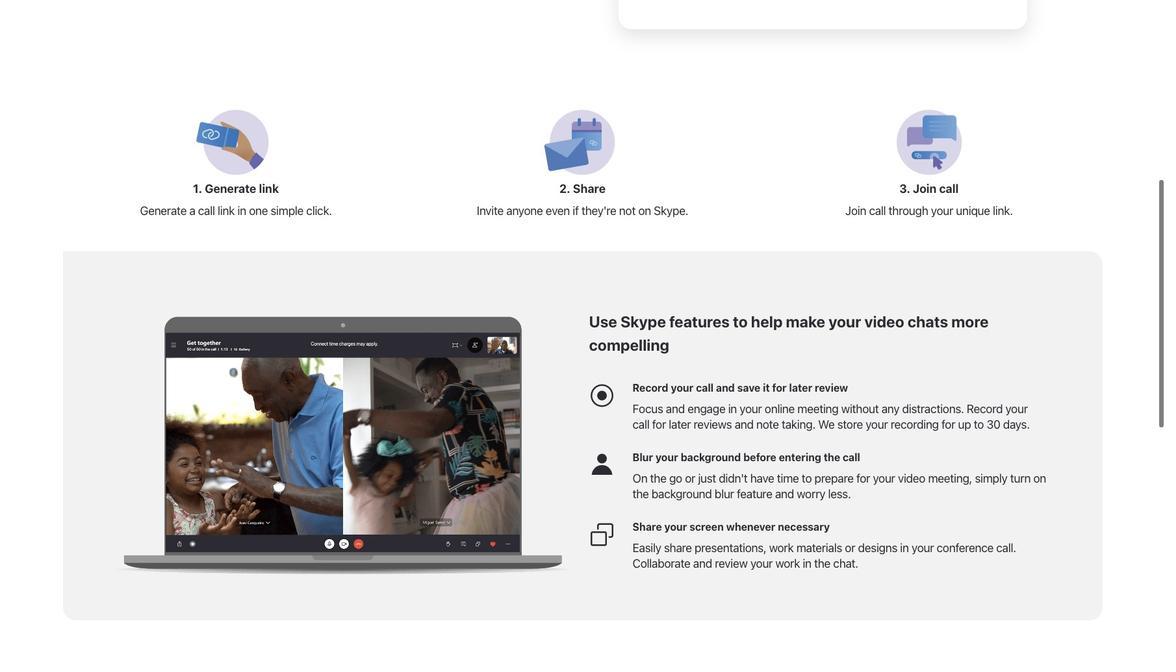 Task type: describe. For each thing, give the bounding box(es) containing it.
0 horizontal spatial join
[[845, 204, 866, 217]]

in right designs
[[900, 541, 909, 555]]

less.
[[828, 487, 851, 501]]

1 vertical spatial work
[[776, 557, 800, 570]]

easily
[[633, 541, 661, 555]]

your down presentations,
[[751, 557, 773, 570]]

for left up at the bottom right of the page
[[942, 418, 955, 432]]

meeting on desktop device image
[[108, 316, 576, 575]]

on the go or just didn't have time to prepare for your video meeting, simply turn on the background blur feature and worry less.
[[633, 472, 1046, 501]]

video inside use skype features to help make your video chats more compelling
[[865, 312, 904, 331]]

your up days. in the bottom of the page
[[1006, 402, 1028, 416]]

before
[[744, 452, 777, 463]]

the left go
[[650, 472, 667, 485]]

reviews
[[694, 418, 732, 432]]

1 horizontal spatial review
[[815, 382, 848, 394]]

without
[[841, 402, 879, 416]]

share
[[664, 541, 692, 555]]

0 vertical spatial background
[[681, 452, 741, 463]]

turn
[[1010, 472, 1031, 485]]

0 vertical spatial share
[[573, 182, 606, 195]]

help
[[751, 312, 783, 331]]

up
[[958, 418, 971, 432]]

have
[[750, 472, 774, 485]]

or inside easily share presentations, work materials or designs in your conference call. collaborate and review your work in the chat.
[[845, 541, 855, 555]]

focus
[[633, 402, 663, 416]]

0 horizontal spatial record
[[633, 382, 668, 394]]

2. share
[[560, 182, 606, 195]]

recording
[[891, 418, 939, 432]]

meeting
[[798, 402, 839, 416]]

on inside on the go or just didn't have time to prepare for your video meeting, simply turn on the background blur feature and worry less.
[[1034, 472, 1046, 485]]

collaborate
[[633, 557, 691, 570]]

skype
[[621, 312, 666, 331]]

for down focus
[[652, 418, 666, 432]]

entering
[[779, 452, 821, 463]]

designs
[[858, 541, 898, 555]]

taking.
[[782, 418, 816, 432]]

0 vertical spatial later
[[789, 382, 812, 394]]

just
[[698, 472, 716, 485]]


[[589, 522, 615, 548]]

through
[[889, 204, 928, 217]]

invite anyone even if they're not on skype.
[[477, 204, 688, 217]]

0 vertical spatial on
[[638, 204, 651, 217]]

background inside on the go or just didn't have time to prepare for your video meeting, simply turn on the background blur feature and worry less.
[[652, 487, 712, 501]]

blur
[[633, 452, 653, 463]]

your up share
[[665, 521, 687, 533]]

online
[[765, 402, 795, 416]]

call inside focus and engage in your online meeting without any distractions. record your call for later reviews and note taking. we store your recording for up to 30 days.
[[633, 418, 650, 432]]

days.
[[1003, 418, 1030, 432]]

click.
[[306, 204, 332, 217]]

not
[[619, 204, 636, 217]]

the up "prepare" at the right bottom of the page
[[824, 452, 840, 463]]

call.
[[996, 541, 1016, 555]]

record inside focus and engage in your online meeting without any distractions. record your call for later reviews and note taking. we store your recording for up to 30 days.
[[967, 402, 1003, 416]]

materials
[[797, 541, 842, 555]]

call up "prepare" at the right bottom of the page
[[843, 452, 860, 463]]

and left save
[[716, 382, 735, 394]]

blur
[[715, 487, 734, 501]]

your inside on the go or just didn't have time to prepare for your video meeting, simply turn on the background blur feature and worry less.
[[873, 472, 895, 485]]

1 vertical spatial link
[[218, 204, 235, 217]]

and left note at bottom right
[[735, 418, 754, 432]]

presentations,
[[695, 541, 766, 555]]

prepare
[[815, 472, 854, 485]]

chats
[[908, 312, 948, 331]]

1 horizontal spatial generate
[[205, 182, 256, 195]]

record your call and save it for later review
[[633, 382, 848, 394]]

generate a call link in one simple click.
[[140, 204, 332, 217]]

1.
[[193, 182, 202, 195]]

feature
[[737, 487, 772, 501]]

3.
[[900, 182, 910, 195]]

make
[[786, 312, 825, 331]]

join call through your unique link.
[[845, 204, 1013, 217]]

worry
[[797, 487, 826, 501]]


[[589, 452, 615, 478]]

simple
[[271, 204, 304, 217]]

features
[[669, 312, 730, 331]]

call left through
[[869, 204, 886, 217]]

save
[[737, 382, 761, 394]]

in left one
[[237, 204, 246, 217]]



Task type: vqa. For each thing, say whether or not it's contained in the screenshot.
cast
no



Task type: locate. For each thing, give the bounding box(es) containing it.
1 vertical spatial join
[[845, 204, 866, 217]]

meeting,
[[928, 472, 972, 485]]

0 horizontal spatial or
[[685, 472, 695, 485]]

join right 3.
[[913, 182, 937, 195]]

1 horizontal spatial on
[[1034, 472, 1046, 485]]

if
[[573, 204, 579, 217]]

1 vertical spatial generate
[[140, 204, 187, 217]]

blur your background before entering the call
[[633, 452, 860, 463]]

call up engage
[[696, 382, 714, 394]]

the down on
[[633, 487, 649, 501]]

easily share presentations, work materials or designs in your conference call. collaborate and review your work in the chat.
[[633, 541, 1016, 570]]

share
[[573, 182, 606, 195], [633, 521, 662, 533]]

later down engage
[[669, 418, 691, 432]]

background
[[681, 452, 741, 463], [652, 487, 712, 501]]

and inside on the go or just didn't have time to prepare for your video meeting, simply turn on the background blur feature and worry less.
[[775, 487, 794, 501]]

didn't
[[719, 472, 748, 485]]

on
[[638, 204, 651, 217], [1034, 472, 1046, 485]]

1 horizontal spatial link
[[259, 182, 279, 195]]

1 vertical spatial background
[[652, 487, 712, 501]]

generate
[[205, 182, 256, 195], [140, 204, 187, 217]]

generate up the generate a call link in one simple click.
[[205, 182, 256, 195]]

share your screen whenever necessary
[[633, 521, 830, 533]]

video left chats
[[865, 312, 904, 331]]

background up just
[[681, 452, 741, 463]]

1 vertical spatial review
[[715, 557, 748, 570]]

and down time
[[775, 487, 794, 501]]

0 horizontal spatial later
[[669, 418, 691, 432]]

unique
[[956, 204, 990, 217]]

1 horizontal spatial later
[[789, 382, 812, 394]]

video
[[865, 312, 904, 331], [898, 472, 926, 485]]

1 horizontal spatial join
[[913, 182, 937, 195]]

1 horizontal spatial to
[[802, 472, 812, 485]]

we
[[818, 418, 835, 432]]

use skype features to help make your video chats more compelling
[[589, 312, 989, 354]]

0 vertical spatial join
[[913, 182, 937, 195]]

screen
[[690, 521, 724, 533]]

and down presentations,
[[693, 557, 712, 570]]

1 horizontal spatial record
[[967, 402, 1003, 416]]

the inside easily share presentations, work materials or designs in your conference call. collaborate and review your work in the chat.
[[814, 557, 831, 570]]

to
[[733, 312, 748, 331], [974, 418, 984, 432], [802, 472, 812, 485]]

your up engage
[[671, 382, 694, 394]]

video inside on the go or just didn't have time to prepare for your video meeting, simply turn on the background blur feature and worry less.
[[898, 472, 926, 485]]

focus and engage in your online meeting without any distractions. record your call for later reviews and note taking. we store your recording for up to 30 days.
[[633, 402, 1030, 432]]

0 vertical spatial to
[[733, 312, 748, 331]]

simply
[[975, 472, 1008, 485]]

to left help
[[733, 312, 748, 331]]

to inside use skype features to help make your video chats more compelling
[[733, 312, 748, 331]]

your down save
[[740, 402, 762, 416]]

your left conference at the right of page
[[912, 541, 934, 555]]

or up chat. at the bottom right of page
[[845, 541, 855, 555]]

0 horizontal spatial to
[[733, 312, 748, 331]]

generate left a
[[140, 204, 187, 217]]

0 horizontal spatial share
[[573, 182, 606, 195]]

and inside easily share presentations, work materials or designs in your conference call. collaborate and review your work in the chat.
[[693, 557, 712, 570]]

2 horizontal spatial to
[[974, 418, 984, 432]]

engage
[[688, 402, 726, 416]]

to inside on the go or just didn't have time to prepare for your video meeting, simply turn on the background blur feature and worry less.
[[802, 472, 812, 485]]


[[589, 383, 615, 409]]

30
[[987, 418, 1001, 432]]

1 vertical spatial record
[[967, 402, 1003, 416]]

for right "prepare" at the right bottom of the page
[[857, 472, 870, 485]]

for inside on the go or just didn't have time to prepare for your video meeting, simply turn on the background blur feature and worry less.
[[857, 472, 870, 485]]

to up worry
[[802, 472, 812, 485]]

anyone
[[506, 204, 543, 217]]

and
[[716, 382, 735, 394], [666, 402, 685, 416], [735, 418, 754, 432], [775, 487, 794, 501], [693, 557, 712, 570]]

to inside focus and engage in your online meeting without any distractions. record your call for later reviews and note taking. we store your recording for up to 30 days.
[[974, 418, 984, 432]]

0 vertical spatial generate
[[205, 182, 256, 195]]

to right up at the bottom right of the page
[[974, 418, 984, 432]]

background down go
[[652, 487, 712, 501]]

or right go
[[685, 472, 695, 485]]

video left meeting,
[[898, 472, 926, 485]]

later up meeting
[[789, 382, 812, 394]]

and right focus
[[666, 402, 685, 416]]

0 vertical spatial record
[[633, 382, 668, 394]]

the
[[824, 452, 840, 463], [650, 472, 667, 485], [633, 487, 649, 501], [814, 557, 831, 570]]

0 vertical spatial review
[[815, 382, 848, 394]]

work
[[769, 541, 794, 555], [776, 557, 800, 570]]

whenever
[[726, 521, 776, 533]]

0 horizontal spatial generate
[[140, 204, 187, 217]]

link down 1. generate link on the left top of the page
[[218, 204, 235, 217]]

1 vertical spatial video
[[898, 472, 926, 485]]

join
[[913, 182, 937, 195], [845, 204, 866, 217]]

even
[[546, 204, 570, 217]]

work down materials
[[776, 557, 800, 570]]

in
[[237, 204, 246, 217], [728, 402, 737, 416], [900, 541, 909, 555], [803, 557, 812, 570]]

in inside focus and engage in your online meeting without any distractions. record your call for later reviews and note taking. we store your recording for up to 30 days.
[[728, 402, 737, 416]]

2 vertical spatial to
[[802, 472, 812, 485]]

chat.
[[833, 557, 858, 570]]

your down 3. join call
[[931, 204, 953, 217]]

they're
[[582, 204, 616, 217]]

in down record your call and save it for later review
[[728, 402, 737, 416]]

use
[[589, 312, 617, 331]]

review up meeting
[[815, 382, 848, 394]]

on right turn
[[1034, 472, 1046, 485]]

invite
[[477, 204, 504, 217]]

one
[[249, 204, 268, 217]]

in down materials
[[803, 557, 812, 570]]

record up 30
[[967, 402, 1003, 416]]

your
[[931, 204, 953, 217], [829, 312, 861, 331], [671, 382, 694, 394], [740, 402, 762, 416], [1006, 402, 1028, 416], [866, 418, 888, 432], [656, 452, 678, 463], [873, 472, 895, 485], [665, 521, 687, 533], [912, 541, 934, 555], [751, 557, 773, 570]]

2.
[[560, 182, 570, 195]]

for right it
[[772, 382, 787, 394]]

or inside on the go or just didn't have time to prepare for your video meeting, simply turn on the background blur feature and worry less.
[[685, 472, 695, 485]]

your up go
[[656, 452, 678, 463]]

on
[[633, 472, 648, 485]]

0 vertical spatial work
[[769, 541, 794, 555]]

it
[[763, 382, 770, 394]]

share up invite anyone even if they're not on skype.
[[573, 182, 606, 195]]

later inside focus and engage in your online meeting without any distractions. record your call for later reviews and note taking. we store your recording for up to 30 days.
[[669, 418, 691, 432]]

call right a
[[198, 204, 215, 217]]

link
[[259, 182, 279, 195], [218, 204, 235, 217]]

call down focus
[[633, 418, 650, 432]]

note
[[756, 418, 779, 432]]

1 vertical spatial share
[[633, 521, 662, 533]]

a
[[189, 204, 195, 217]]

0 horizontal spatial on
[[638, 204, 651, 217]]

share up easily
[[633, 521, 662, 533]]

later
[[789, 382, 812, 394], [669, 418, 691, 432]]

store
[[837, 418, 863, 432]]

time
[[777, 472, 799, 485]]

0 vertical spatial or
[[685, 472, 695, 485]]

skype.
[[654, 204, 688, 217]]

distractions.
[[902, 402, 964, 416]]

on right not
[[638, 204, 651, 217]]

1 horizontal spatial share
[[633, 521, 662, 533]]

1 vertical spatial later
[[669, 418, 691, 432]]

link.
[[993, 204, 1013, 217]]

call up join call through your unique link.
[[939, 182, 959, 195]]

1 vertical spatial to
[[974, 418, 984, 432]]

your down any on the right bottom of the page
[[866, 418, 888, 432]]

0 vertical spatial link
[[259, 182, 279, 195]]

1 vertical spatial on
[[1034, 472, 1046, 485]]

compelling
[[589, 336, 669, 354]]

review inside easily share presentations, work materials or designs in your conference call. collaborate and review your work in the chat.
[[715, 557, 748, 570]]

1. generate link
[[193, 182, 279, 195]]

0 horizontal spatial review
[[715, 557, 748, 570]]

1 vertical spatial or
[[845, 541, 855, 555]]

review down presentations,
[[715, 557, 748, 570]]

call
[[939, 182, 959, 195], [198, 204, 215, 217], [869, 204, 886, 217], [696, 382, 714, 394], [633, 418, 650, 432], [843, 452, 860, 463]]

the down materials
[[814, 557, 831, 570]]

0 horizontal spatial link
[[218, 204, 235, 217]]

more
[[952, 312, 989, 331]]

your inside use skype features to help make your video chats more compelling
[[829, 312, 861, 331]]

0 vertical spatial video
[[865, 312, 904, 331]]

record up focus
[[633, 382, 668, 394]]

go
[[669, 472, 682, 485]]

3. join call
[[900, 182, 959, 195]]

your right make
[[829, 312, 861, 331]]

necessary
[[778, 521, 830, 533]]

join left through
[[845, 204, 866, 217]]

1 horizontal spatial or
[[845, 541, 855, 555]]

for
[[772, 382, 787, 394], [652, 418, 666, 432], [942, 418, 955, 432], [857, 472, 870, 485]]

conference
[[937, 541, 994, 555]]

any
[[882, 402, 900, 416]]

record
[[633, 382, 668, 394], [967, 402, 1003, 416]]

review
[[815, 382, 848, 394], [715, 557, 748, 570]]

work down 'necessary'
[[769, 541, 794, 555]]

link up one
[[259, 182, 279, 195]]

your right "prepare" at the right bottom of the page
[[873, 472, 895, 485]]



